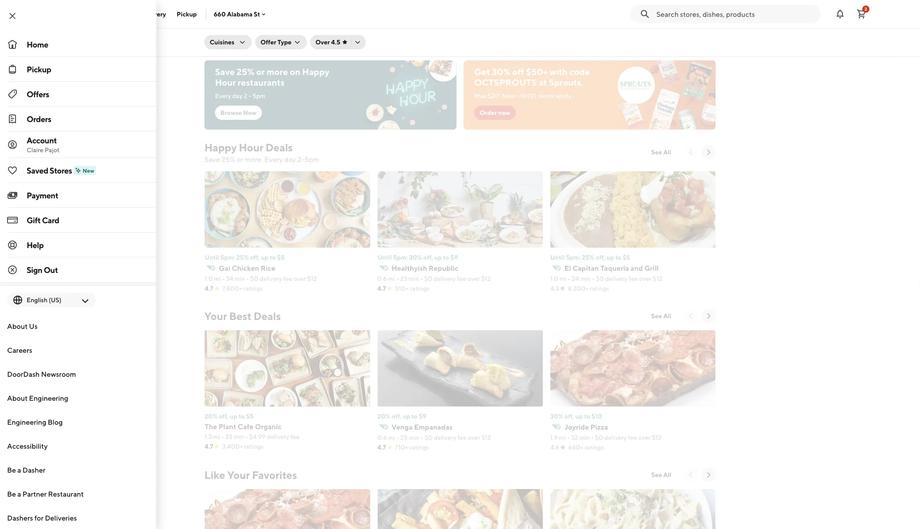 Task type: describe. For each thing, give the bounding box(es) containing it.
browse now button
[[215, 106, 262, 120]]

4.7 for gai chicken rice
[[205, 285, 213, 292]]

2 inside button
[[865, 6, 868, 12]]

close image
[[7, 11, 18, 21]]

fee for venga empanadas
[[458, 434, 467, 442]]

over for venga empanadas
[[468, 434, 480, 442]]

empanadas
[[414, 423, 453, 432]]

see all link for favorites
[[646, 468, 677, 482]]

now inside button
[[243, 109, 257, 116]]

until 5pm: 25% off, up to $5 for capitan
[[550, 254, 631, 261]]

next button of carousel image for like your favorites
[[705, 471, 714, 480]]

like
[[205, 469, 225, 481]]

sign out
[[27, 265, 58, 275]]

over
[[316, 38, 330, 46]]

mi for joyride pizza
[[559, 434, 566, 442]]

day inside save 25% or more on happy hour restaurants every day 2 - 5pm
[[233, 92, 243, 99]]

capitan
[[573, 264, 599, 273]]

25% inside happy hour deals save 25% or more. every day 2-5pm
[[221, 155, 235, 164]]

over 4.5 button
[[310, 35, 366, 49]]

alabama
[[227, 10, 253, 18]]

gift
[[27, 215, 41, 225]]

order now
[[480, 109, 511, 116]]

mi inside 20% off, up to $5 the plant cafe organic 1.3 mi • 33 min • $4.99 delivery fee
[[213, 433, 220, 441]]

be for be a partner restaurant
[[7, 490, 16, 499]]

delivery for joyride pizza
[[605, 434, 627, 442]]

min for el
[[580, 275, 591, 282]]

st
[[254, 10, 260, 18]]

your inside your best deals link
[[205, 310, 227, 322]]

gai
[[219, 264, 230, 273]]

up up venga
[[403, 413, 410, 420]]

4.7 for venga empanadas
[[377, 444, 386, 451]]

ratings down $4.99
[[244, 443, 264, 450]]

account claire pajot
[[27, 135, 60, 154]]

get 30% off $50+ with code octsprouts at sprouts. max $20. now - 10/31, terms apply.
[[475, 67, 590, 99]]

be a dasher
[[7, 466, 45, 475]]

accessibility link
[[0, 434, 156, 458]]

sign out link
[[0, 258, 156, 282]]

mi for el capitan taqueria and grill
[[560, 275, 567, 282]]

about us
[[7, 322, 38, 331]]

$0 for republic
[[424, 275, 432, 282]]

to up venga empanadas
[[412, 413, 418, 420]]

now
[[499, 109, 511, 116]]

0.6 for venga empanadas
[[377, 434, 387, 442]]

all for your best deals
[[664, 312, 672, 320]]

over for el capitan taqueria and grill
[[639, 275, 652, 282]]

organic
[[255, 423, 282, 431]]

joyride
[[565, 423, 589, 432]]

$12 for healthyish republic
[[481, 275, 491, 282]]

30% inside get 30% off $50+ with code octsprouts at sprouts. max $20. now - 10/31, terms apply.
[[492, 67, 511, 77]]

your best deals link
[[205, 309, 281, 323]]

34
[[226, 275, 233, 282]]

grill
[[645, 264, 659, 273]]

$0 for empanadas
[[425, 434, 433, 442]]

8,200+
[[568, 285, 589, 292]]

$0 for capitan
[[596, 275, 604, 282]]

$5 inside 20% off, up to $5 the plant cafe organic 1.3 mi • 33 min • $4.99 delivery fee
[[246, 413, 254, 420]]

apply.
[[556, 92, 573, 99]]

2-
[[298, 155, 305, 164]]

see for favorites
[[652, 471, 663, 479]]

gift card
[[27, 215, 59, 225]]

• left 23
[[397, 275, 399, 282]]

1.0 mi • 24 min • $0 delivery fee over $12
[[550, 275, 663, 282]]

your inside like your favorites link
[[227, 469, 250, 481]]

• left 34
[[222, 275, 225, 282]]

delivery for healthyish republic
[[434, 275, 456, 282]]

1.0 mi • 34 min • $0 delivery fee over $12
[[205, 275, 317, 282]]

octsprouts
[[475, 77, 537, 88]]

all for like your favorites
[[664, 471, 672, 479]]

code
[[570, 67, 590, 77]]

• left 32
[[567, 434, 570, 442]]

venga
[[392, 423, 413, 432]]

about engineering
[[7, 394, 68, 403]]

saved stores
[[27, 166, 72, 175]]

0 horizontal spatial pickup
[[27, 64, 51, 74]]

24
[[572, 275, 579, 282]]

healthyish republic
[[392, 264, 459, 273]]

• left 25
[[397, 434, 399, 442]]

next button of carousel image for your best deals
[[705, 312, 714, 321]]

1.0 for el capitan taqueria and grill
[[550, 275, 559, 282]]

0.6 mi • 25 min • $0 delivery fee over $12
[[377, 434, 491, 442]]

3,400+ ratings
[[222, 443, 264, 450]]

el
[[565, 264, 571, 273]]

30% off, up to $10
[[550, 413, 602, 420]]

every inside save 25% or more on happy hour restaurants every day 2 - 5pm
[[215, 92, 231, 99]]

4.7 down 1.3
[[205, 443, 213, 450]]

3,400+
[[222, 443, 243, 450]]

ratings for el
[[590, 285, 609, 292]]

660 alabama st button
[[214, 10, 267, 18]]

pickup button
[[171, 7, 202, 21]]

7,800+
[[222, 285, 242, 292]]

orders link
[[0, 107, 156, 131]]

deliveries
[[45, 514, 77, 523]]

plant
[[219, 423, 236, 431]]

20% off, up to $5 the plant cafe organic 1.3 mi • 33 min • $4.99 delivery fee
[[205, 413, 300, 441]]

• down healthyish republic
[[420, 275, 423, 282]]

fee for joyride pizza
[[628, 434, 637, 442]]

dashers for deliveries
[[7, 514, 77, 523]]

terms
[[539, 92, 555, 99]]

hour inside happy hour deals save 25% or more. every day 2-5pm
[[239, 141, 264, 154]]

over for joyride pizza
[[639, 434, 651, 442]]

accessibility
[[7, 442, 48, 451]]

max
[[475, 92, 487, 99]]

until for gai chicken rice
[[205, 254, 219, 261]]

save inside save 25% or more on happy hour restaurants every day 2 - 5pm
[[215, 67, 235, 77]]

10/31,
[[521, 92, 538, 99]]

get
[[475, 67, 490, 77]]

• up 640+ ratings
[[591, 434, 594, 442]]

deals for best
[[254, 310, 281, 322]]

save 25% or more on happy hour restaurants every day 2 - 5pm
[[215, 67, 330, 99]]

rice
[[261, 264, 275, 273]]

25% inside save 25% or more on happy hour restaurants every day 2 - 5pm
[[237, 67, 255, 77]]

with
[[550, 67, 568, 77]]

restaurants
[[238, 77, 285, 88]]

• up "8,200+ ratings"
[[592, 275, 595, 282]]

about for about us
[[7, 322, 28, 331]]

640+ ratings
[[568, 444, 604, 451]]

off, up joyride at the right of the page
[[565, 413, 574, 420]]

to up rice
[[270, 254, 276, 261]]

see all for like your favorites
[[652, 471, 672, 479]]

over for healthyish republic
[[468, 275, 480, 282]]

see all for your best deals
[[652, 312, 672, 320]]

pizza
[[591, 423, 608, 432]]

off, up healthyish republic
[[424, 254, 433, 261]]

offers link
[[0, 82, 156, 107]]

$20.
[[488, 92, 501, 99]]

$5 for taqueria
[[623, 254, 631, 261]]

gift card link
[[0, 208, 156, 233]]

7,800+ ratings
[[222, 285, 263, 292]]

order now button
[[475, 106, 516, 120]]

$12 for gai chicken rice
[[307, 275, 317, 282]]

careers link
[[0, 338, 156, 362]]

off, inside 20% off, up to $5 the plant cafe organic 1.3 mi • 33 min • $4.99 delivery fee
[[219, 413, 228, 420]]

on
[[290, 67, 301, 77]]

660 alabama st
[[214, 10, 260, 18]]

660
[[214, 10, 226, 18]]

up inside 20% off, up to $5 the plant cafe organic 1.3 mi • 33 min • $4.99 delivery fee
[[230, 413, 237, 420]]

up up joyride at the right of the page
[[576, 413, 583, 420]]

engineering blog
[[7, 418, 63, 427]]

and
[[631, 264, 643, 273]]

- inside get 30% off $50+ with code octsprouts at sprouts. max $20. now - 10/31, terms apply.
[[517, 92, 519, 99]]

25
[[400, 434, 408, 442]]

mi for gai chicken rice
[[214, 275, 221, 282]]

hour inside save 25% or more on happy hour restaurants every day 2 - 5pm
[[215, 77, 236, 88]]

type
[[278, 38, 292, 46]]

be a partner restaurant
[[7, 490, 84, 499]]

or inside save 25% or more on happy hour restaurants every day 2 - 5pm
[[257, 67, 265, 77]]

favorites
[[252, 469, 297, 481]]

pajot
[[45, 146, 60, 154]]



Task type: locate. For each thing, give the bounding box(es) containing it.
deals inside happy hour deals save 25% or more. every day 2-5pm
[[266, 141, 293, 154]]

0 vertical spatial previous button of carousel image
[[687, 312, 696, 321]]

engineering up accessibility on the bottom
[[7, 418, 46, 427]]

until for healthyish republic
[[377, 254, 392, 261]]

next button of carousel image
[[705, 148, 714, 157], [705, 312, 714, 321], [705, 471, 714, 480]]

4.6
[[550, 444, 559, 451]]

0 horizontal spatial -
[[249, 92, 251, 99]]

1 about from the top
[[7, 322, 28, 331]]

min inside 20% off, up to $5 the plant cafe organic 1.3 mi • 33 min • $4.99 delivery fee
[[233, 433, 244, 441]]

$5 up 1.0 mi • 34 min • $0 delivery fee over $12
[[277, 254, 285, 261]]

0 vertical spatial save
[[215, 67, 235, 77]]

delivery down rice
[[260, 275, 282, 282]]

0 horizontal spatial until 5pm: 25% off, up to $5
[[205, 254, 285, 261]]

1 horizontal spatial 1.0
[[550, 275, 559, 282]]

20% for 20% off, up to $9
[[377, 413, 391, 420]]

1 vertical spatial pickup
[[27, 64, 51, 74]]

until up the gai
[[205, 254, 219, 261]]

home
[[27, 40, 48, 49]]

1 vertical spatial or
[[237, 155, 243, 164]]

delivery down republic on the left of the page
[[434, 275, 456, 282]]

1 vertical spatial 30%
[[409, 254, 422, 261]]

0 vertical spatial see all
[[652, 149, 672, 156]]

0 horizontal spatial $5
[[246, 413, 254, 420]]

until 5pm: 30% off, up to $9
[[377, 254, 458, 261]]

min right 33
[[233, 433, 244, 441]]

more
[[267, 67, 288, 77]]

delivery for el capitan taqueria and grill
[[605, 275, 628, 282]]

1 vertical spatial about
[[7, 394, 28, 403]]

3 all from the top
[[664, 471, 672, 479]]

until 5pm: 25% off, up to $5 for chicken
[[205, 254, 285, 261]]

doordash newsroom link
[[0, 362, 156, 386]]

up
[[261, 254, 268, 261], [434, 254, 442, 261], [607, 254, 614, 261], [230, 413, 237, 420], [403, 413, 410, 420], [576, 413, 583, 420]]

$10
[[592, 413, 602, 420]]

delivery for gai chicken rice
[[260, 275, 282, 282]]

mi down 'el'
[[560, 275, 567, 282]]

see for deals
[[652, 312, 663, 320]]

0 vertical spatial or
[[257, 67, 265, 77]]

hour up more.
[[239, 141, 264, 154]]

1.0 up 4.3
[[550, 275, 559, 282]]

doordash newsroom
[[7, 370, 76, 379]]

$12 for venga empanadas
[[482, 434, 491, 442]]

0 vertical spatial every
[[215, 92, 231, 99]]

pickup down the home
[[27, 64, 51, 74]]

until up 'el'
[[550, 254, 565, 261]]

1 20% from the left
[[205, 413, 218, 420]]

- left 10/31,
[[517, 92, 519, 99]]

fee for gai chicken rice
[[283, 275, 292, 282]]

taqueria
[[601, 264, 629, 273]]

5pm
[[253, 92, 266, 99], [305, 155, 319, 164]]

min for gai
[[235, 275, 245, 282]]

0 vertical spatial happy
[[302, 67, 330, 77]]

to up republic on the left of the page
[[443, 254, 449, 261]]

0 horizontal spatial 20%
[[205, 413, 218, 420]]

5pm: up 'el'
[[566, 254, 581, 261]]

2 - from the left
[[517, 92, 519, 99]]

1 vertical spatial every
[[265, 155, 283, 164]]

2 next button of carousel image from the top
[[705, 312, 714, 321]]

previous button of carousel image
[[687, 148, 696, 157]]

0 horizontal spatial 30%
[[409, 254, 422, 261]]

1 0.6 from the top
[[377, 275, 387, 282]]

or inside happy hour deals save 25% or more. every day 2-5pm
[[237, 155, 243, 164]]

0 horizontal spatial day
[[233, 92, 243, 99]]

cuisines
[[210, 38, 235, 46]]

ratings for joyride
[[585, 444, 604, 451]]

2 until 5pm: 25% off, up to $5 from the left
[[550, 254, 631, 261]]

1 vertical spatial a
[[17, 490, 21, 499]]

pickup
[[177, 10, 197, 18], [27, 64, 51, 74]]

day up "browse now"
[[233, 92, 243, 99]]

0 vertical spatial next button of carousel image
[[705, 148, 714, 157]]

min up '510+ ratings'
[[409, 275, 419, 282]]

until up the healthyish
[[377, 254, 392, 261]]

0 horizontal spatial until
[[205, 254, 219, 261]]

1 horizontal spatial until 5pm: 25% off, up to $5
[[550, 254, 631, 261]]

33
[[225, 433, 232, 441]]

1 vertical spatial day
[[284, 155, 296, 164]]

2 0.6 from the top
[[377, 434, 387, 442]]

engineering
[[29, 394, 68, 403], [7, 418, 46, 427]]

0 vertical spatial pickup
[[177, 10, 197, 18]]

to inside 20% off, up to $5 the plant cafe organic 1.3 mi • 33 min • $4.99 delivery fee
[[239, 413, 245, 420]]

0 vertical spatial see
[[652, 149, 663, 156]]

1 next button of carousel image from the top
[[705, 148, 714, 157]]

2 vertical spatial see
[[652, 471, 663, 479]]

happy
[[302, 67, 330, 77], [205, 141, 237, 154]]

engineering up blog
[[29, 394, 68, 403]]

1.0 for gai chicken rice
[[205, 275, 213, 282]]

1 see from the top
[[652, 149, 663, 156]]

2 inside save 25% or more on happy hour restaurants every day 2 - 5pm
[[244, 92, 248, 99]]

2 vertical spatial next button of carousel image
[[705, 471, 714, 480]]

5pm:
[[220, 254, 235, 261], [393, 254, 408, 261], [566, 254, 581, 261]]

ratings right "710+"
[[410, 444, 429, 451]]

2 about from the top
[[7, 394, 28, 403]]

$0 down empanadas
[[425, 434, 433, 442]]

0.6 for healthyish republic
[[377, 275, 387, 282]]

deals for hour
[[266, 141, 293, 154]]

ratings down 1.0 mi • 34 min • $0 delivery fee over $12
[[243, 285, 263, 292]]

or
[[257, 67, 265, 77], [237, 155, 243, 164]]

gai chicken rice
[[219, 264, 275, 273]]

1 vertical spatial 0.6
[[377, 434, 387, 442]]

1 1.0 from the left
[[205, 275, 213, 282]]

about down doordash
[[7, 394, 28, 403]]

min up 7,800+ ratings
[[235, 275, 245, 282]]

happy inside happy hour deals save 25% or more. every day 2-5pm
[[205, 141, 237, 154]]

3 see all from the top
[[652, 471, 672, 479]]

pickup link
[[0, 57, 156, 82]]

1 horizontal spatial offers
[[205, 2, 256, 23]]

min for joyride
[[580, 434, 590, 442]]

1 until from the left
[[205, 254, 219, 261]]

25% up capitan
[[582, 254, 595, 261]]

1 vertical spatial all
[[664, 312, 672, 320]]

2 vertical spatial 30%
[[550, 413, 563, 420]]

at
[[539, 77, 548, 88]]

0 horizontal spatial every
[[215, 92, 231, 99]]

640+
[[568, 444, 584, 451]]

710+ ratings
[[395, 444, 429, 451]]

min for healthyish
[[409, 275, 419, 282]]

chicken
[[232, 264, 259, 273]]

1 horizontal spatial 2
[[865, 6, 868, 12]]

off, up gai chicken rice
[[250, 254, 260, 261]]

2 vertical spatial see all link
[[646, 468, 677, 482]]

mi for venga empanadas
[[388, 434, 395, 442]]

1 horizontal spatial 20%
[[377, 413, 391, 420]]

over for gai chicken rice
[[294, 275, 306, 282]]

1 horizontal spatial happy
[[302, 67, 330, 77]]

until for el capitan taqueria and grill
[[550, 254, 565, 261]]

$5 up taqueria
[[623, 254, 631, 261]]

previous button of carousel image for your best deals
[[687, 312, 696, 321]]

be a dasher link
[[0, 458, 156, 482]]

every right more.
[[265, 155, 283, 164]]

5pm: for gai
[[220, 254, 235, 261]]

0 horizontal spatial 2
[[244, 92, 248, 99]]

to left $10
[[584, 413, 590, 420]]

$5 up cafe
[[246, 413, 254, 420]]

1 vertical spatial 5pm
[[305, 155, 319, 164]]

out
[[44, 265, 58, 275]]

$9
[[451, 254, 458, 261], [419, 413, 426, 420]]

delivery inside 20% off, up to $5 the plant cafe organic 1.3 mi • 33 min • $4.99 delivery fee
[[267, 433, 289, 441]]

mi left 34
[[214, 275, 221, 282]]

fee inside 20% off, up to $5 the plant cafe organic 1.3 mi • 33 min • $4.99 delivery fee
[[291, 433, 300, 441]]

mi right the 1.9
[[559, 434, 566, 442]]

1 horizontal spatial hour
[[239, 141, 264, 154]]

cafe
[[238, 423, 253, 431]]

30% up octsprouts
[[492, 67, 511, 77]]

5pm: up the gai
[[220, 254, 235, 261]]

$9 up venga empanadas
[[419, 413, 426, 420]]

$0 up "8,200+ ratings"
[[596, 275, 604, 282]]

$0 for chicken
[[250, 275, 258, 282]]

up up rice
[[261, 254, 268, 261]]

710+
[[395, 444, 408, 451]]

4.7 left 510+
[[377, 285, 386, 292]]

2 button
[[853, 5, 871, 23]]

see all link for deals
[[646, 309, 677, 323]]

until 5pm: 25% off, up to $5 up capitan
[[550, 254, 631, 261]]

previous button of carousel image for like your favorites
[[687, 471, 696, 480]]

30% up the 1.9
[[550, 413, 563, 420]]

1.0
[[205, 275, 213, 282], [550, 275, 559, 282]]

5pm inside happy hour deals save 25% or more. every day 2-5pm
[[305, 155, 319, 164]]

2 previous button of carousel image from the top
[[687, 471, 696, 480]]

30%
[[492, 67, 511, 77], [409, 254, 422, 261], [550, 413, 563, 420]]

1 vertical spatial engineering
[[7, 418, 46, 427]]

about left us
[[7, 322, 28, 331]]

1 vertical spatial now
[[243, 109, 257, 116]]

1 horizontal spatial $5
[[277, 254, 285, 261]]

fee for el capitan taqueria and grill
[[629, 275, 638, 282]]

ratings down 1.9 mi • 32 min • $0 delivery fee over $12
[[585, 444, 604, 451]]

510+ ratings
[[395, 285, 429, 292]]

save inside happy hour deals save 25% or more. every day 2-5pm
[[205, 155, 220, 164]]

5pm inside save 25% or more on happy hour restaurants every day 2 - 5pm
[[253, 92, 266, 99]]

2 1.0 from the left
[[550, 275, 559, 282]]

1 previous button of carousel image from the top
[[687, 312, 696, 321]]

0 vertical spatial about
[[7, 322, 28, 331]]

$12 for el capitan taqueria and grill
[[653, 275, 663, 282]]

0 horizontal spatial or
[[237, 155, 243, 164]]

card
[[42, 215, 59, 225]]

delivery down pizza
[[605, 434, 627, 442]]

2 5pm: from the left
[[393, 254, 408, 261]]

1 horizontal spatial until
[[377, 254, 392, 261]]

off, up el capitan taqueria and grill
[[596, 254, 606, 261]]

sign
[[27, 265, 42, 275]]

0 vertical spatial deals
[[266, 141, 293, 154]]

4.7 for healthyish republic
[[377, 285, 386, 292]]

dashers
[[7, 514, 33, 523]]

5pm: up the healthyish
[[393, 254, 408, 261]]

1 vertical spatial see
[[652, 312, 663, 320]]

0.6 left 25
[[377, 434, 387, 442]]

2
[[865, 6, 868, 12], [244, 92, 248, 99]]

0 horizontal spatial 1.0
[[205, 275, 213, 282]]

your best deals
[[205, 310, 281, 322]]

1 vertical spatial your
[[227, 469, 250, 481]]

$5
[[277, 254, 285, 261], [623, 254, 631, 261], [246, 413, 254, 420]]

now right browse at the top of page
[[243, 109, 257, 116]]

1.0 left 34
[[205, 275, 213, 282]]

el capitan taqueria and grill
[[565, 264, 659, 273]]

min for venga
[[409, 434, 420, 442]]

0 vertical spatial your
[[205, 310, 227, 322]]

• down venga empanadas
[[421, 434, 423, 442]]

$0 down gai chicken rice
[[250, 275, 258, 282]]

1 horizontal spatial 30%
[[492, 67, 511, 77]]

1 horizontal spatial -
[[517, 92, 519, 99]]

happy inside save 25% or more on happy hour restaurants every day 2 - 5pm
[[302, 67, 330, 77]]

1 horizontal spatial your
[[227, 469, 250, 481]]

20% inside 20% off, up to $5 the plant cafe organic 1.3 mi • 33 min • $4.99 delivery fee
[[205, 413, 218, 420]]

0 items, open order cart image
[[857, 9, 867, 19]]

every up browse at the top of page
[[215, 92, 231, 99]]

0 vertical spatial 30%
[[492, 67, 511, 77]]

2 horizontal spatial until
[[550, 254, 565, 261]]

2 right notification bell image
[[865, 6, 868, 12]]

2 horizontal spatial $5
[[623, 254, 631, 261]]

$5 for rice
[[277, 254, 285, 261]]

offer type button
[[255, 35, 307, 49]]

doordash
[[7, 370, 40, 379]]

pickup right the delivery
[[177, 10, 197, 18]]

1 vertical spatial see all
[[652, 312, 672, 320]]

be left partner
[[7, 490, 16, 499]]

• down cafe
[[245, 433, 248, 441]]

off,
[[250, 254, 260, 261], [424, 254, 433, 261], [596, 254, 606, 261], [219, 413, 228, 420], [392, 413, 401, 420], [565, 413, 574, 420]]

delivery
[[260, 275, 282, 282], [434, 275, 456, 282], [605, 275, 628, 282], [267, 433, 289, 441], [434, 434, 456, 442], [605, 434, 627, 442]]

to up cafe
[[239, 413, 245, 420]]

min right 24
[[580, 275, 591, 282]]

1 horizontal spatial 5pm:
[[393, 254, 408, 261]]

payment
[[27, 191, 58, 200]]

1 be from the top
[[7, 466, 16, 475]]

20% off, up to $9
[[377, 413, 426, 420]]

1 until 5pm: 25% off, up to $5 from the left
[[205, 254, 285, 261]]

to up taqueria
[[616, 254, 622, 261]]

1 all from the top
[[664, 149, 672, 156]]

510+
[[395, 285, 409, 292]]

4.7 left 7,800+
[[205, 285, 213, 292]]

2 be from the top
[[7, 490, 16, 499]]

1 horizontal spatial every
[[265, 155, 283, 164]]

be
[[7, 466, 16, 475], [7, 490, 16, 499]]

about
[[7, 322, 28, 331], [7, 394, 28, 403]]

offer type
[[261, 38, 292, 46]]

2 a from the top
[[17, 490, 21, 499]]

delivery
[[142, 10, 166, 18]]

-
[[249, 92, 251, 99], [517, 92, 519, 99]]

over 4.5
[[316, 38, 341, 46]]

0 horizontal spatial happy
[[205, 141, 237, 154]]

2 vertical spatial all
[[664, 471, 672, 479]]

$0 down healthyish republic
[[424, 275, 432, 282]]

offer
[[261, 38, 276, 46]]

ratings for gai
[[243, 285, 263, 292]]

until 5pm: 25% off, up to $5 up 'chicken'
[[205, 254, 285, 261]]

1 vertical spatial 2
[[244, 92, 248, 99]]

2 horizontal spatial 5pm:
[[566, 254, 581, 261]]

$12
[[307, 275, 317, 282], [481, 275, 491, 282], [653, 275, 663, 282], [482, 434, 491, 442], [652, 434, 662, 442]]

save left more.
[[205, 155, 220, 164]]

0 horizontal spatial $9
[[419, 413, 426, 420]]

3 5pm: from the left
[[566, 254, 581, 261]]

0.6
[[377, 275, 387, 282], [377, 434, 387, 442]]

1 horizontal spatial now
[[502, 92, 516, 99]]

day inside happy hour deals save 25% or more. every day 2-5pm
[[284, 155, 296, 164]]

0 vertical spatial 5pm
[[253, 92, 266, 99]]

1 vertical spatial hour
[[239, 141, 264, 154]]

1 vertical spatial next button of carousel image
[[705, 312, 714, 321]]

off, up plant
[[219, 413, 228, 420]]

venga empanadas
[[392, 423, 453, 432]]

payment link
[[0, 183, 156, 208]]

0 vertical spatial hour
[[215, 77, 236, 88]]

partner
[[23, 490, 47, 499]]

0 vertical spatial 0.6
[[377, 275, 387, 282]]

like your favorites
[[205, 469, 297, 481]]

delivery for venga empanadas
[[434, 434, 456, 442]]

be a partner restaurant link
[[0, 482, 156, 506]]

20%
[[205, 413, 218, 420], [377, 413, 391, 420]]

mi for healthyish republic
[[388, 275, 395, 282]]

over
[[294, 275, 306, 282], [468, 275, 480, 282], [639, 275, 652, 282], [468, 434, 480, 442], [639, 434, 651, 442]]

cuisines button
[[205, 35, 252, 49]]

delivery button
[[137, 7, 171, 21]]

orders
[[27, 114, 51, 124]]

1 vertical spatial see all link
[[646, 309, 677, 323]]

8,200+ ratings
[[568, 285, 609, 292]]

3 see all link from the top
[[646, 468, 677, 482]]

delivery down empanadas
[[434, 434, 456, 442]]

previous button of carousel image
[[687, 312, 696, 321], [687, 471, 696, 480]]

- down restaurants
[[249, 92, 251, 99]]

now
[[502, 92, 516, 99], [243, 109, 257, 116]]

saved
[[27, 166, 48, 175]]

delivery down taqueria
[[605, 275, 628, 282]]

$4.99
[[249, 433, 266, 441]]

dashers for deliveries link
[[0, 506, 156, 529]]

save down cuisines button
[[215, 67, 235, 77]]

- inside save 25% or more on happy hour restaurants every day 2 - 5pm
[[249, 92, 251, 99]]

0 vertical spatial engineering
[[29, 394, 68, 403]]

joyride pizza
[[565, 423, 608, 432]]

0 vertical spatial now
[[502, 92, 516, 99]]

1 - from the left
[[249, 92, 251, 99]]

best
[[229, 310, 252, 322]]

1 vertical spatial deals
[[254, 310, 281, 322]]

1 horizontal spatial $9
[[451, 254, 458, 261]]

5pm: for el
[[566, 254, 581, 261]]

2 see all from the top
[[652, 312, 672, 320]]

1.9 mi • 32 min • $0 delivery fee over $12
[[550, 434, 662, 442]]

mi left 23
[[388, 275, 395, 282]]

2 horizontal spatial 30%
[[550, 413, 563, 420]]

1 vertical spatial previous button of carousel image
[[687, 471, 696, 480]]

0 vertical spatial offers
[[205, 2, 256, 23]]

$12 for joyride pizza
[[652, 434, 662, 442]]

be for be a dasher
[[7, 466, 16, 475]]

25% up restaurants
[[237, 67, 255, 77]]

happy right "on" on the top left of page
[[302, 67, 330, 77]]

0 vertical spatial 2
[[865, 6, 868, 12]]

0 horizontal spatial 5pm:
[[220, 254, 235, 261]]

2 all from the top
[[664, 312, 672, 320]]

1 vertical spatial happy
[[205, 141, 237, 154]]

about for about engineering
[[7, 394, 28, 403]]

20% for 20% off, up to $5 the plant cafe organic 1.3 mi • 33 min • $4.99 delivery fee
[[205, 413, 218, 420]]

1 vertical spatial be
[[7, 490, 16, 499]]

ratings for venga
[[410, 444, 429, 451]]

1 horizontal spatial or
[[257, 67, 265, 77]]

for
[[35, 514, 44, 523]]

off, up venga
[[392, 413, 401, 420]]

help
[[27, 240, 44, 250]]

browse
[[221, 109, 242, 116]]

ratings for healthyish
[[410, 285, 429, 292]]

a left partner
[[17, 490, 21, 499]]

happy down browse at the top of page
[[205, 141, 237, 154]]

1 horizontal spatial pickup
[[177, 10, 197, 18]]

0 horizontal spatial now
[[243, 109, 257, 116]]

3 until from the left
[[550, 254, 565, 261]]

fee for healthyish republic
[[457, 275, 466, 282]]

pickup inside button
[[177, 10, 197, 18]]

5pm: for healthyish
[[393, 254, 408, 261]]

mi left 25
[[388, 434, 395, 442]]

up up plant
[[230, 413, 237, 420]]

now inside get 30% off $50+ with code octsprouts at sprouts. max $20. now - 10/31, terms apply.
[[502, 92, 516, 99]]

deals inside your best deals link
[[254, 310, 281, 322]]

offers
[[205, 2, 256, 23], [27, 89, 49, 99]]

0 horizontal spatial hour
[[215, 77, 236, 88]]

• left 33
[[221, 433, 224, 441]]

ratings down 1.0 mi • 24 min • $0 delivery fee over $12
[[590, 285, 609, 292]]

3 see from the top
[[652, 471, 663, 479]]

2 vertical spatial see all
[[652, 471, 672, 479]]

to
[[270, 254, 276, 261], [443, 254, 449, 261], [616, 254, 622, 261], [239, 413, 245, 420], [412, 413, 418, 420], [584, 413, 590, 420]]

2 20% from the left
[[377, 413, 391, 420]]

1 5pm: from the left
[[220, 254, 235, 261]]

0 vertical spatial day
[[233, 92, 243, 99]]

notification bell image
[[836, 9, 846, 19]]

1 see all from the top
[[652, 149, 672, 156]]

up up el capitan taqueria and grill
[[607, 254, 614, 261]]

0 horizontal spatial 5pm
[[253, 92, 266, 99]]

2 see all link from the top
[[646, 309, 677, 323]]

0 vertical spatial be
[[7, 466, 16, 475]]

mi right 1.3
[[213, 433, 220, 441]]

day left 2-
[[284, 155, 296, 164]]

a for partner
[[17, 490, 21, 499]]

$0 for pizza
[[595, 434, 603, 442]]

or up restaurants
[[257, 67, 265, 77]]

2 see from the top
[[652, 312, 663, 320]]

25% up 'chicken'
[[236, 254, 249, 261]]

a left dasher
[[17, 466, 21, 475]]

• left 24
[[568, 275, 571, 282]]

3 next button of carousel image from the top
[[705, 471, 714, 480]]

0 vertical spatial a
[[17, 466, 21, 475]]

every inside happy hour deals save 25% or more. every day 2-5pm
[[265, 155, 283, 164]]

your right like
[[227, 469, 250, 481]]

1 vertical spatial $9
[[419, 413, 426, 420]]

like your favorites link
[[205, 468, 297, 482]]

• down gai chicken rice
[[246, 275, 249, 282]]

1 a from the top
[[17, 466, 21, 475]]

1 vertical spatial save
[[205, 155, 220, 164]]

0 vertical spatial all
[[664, 149, 672, 156]]

0 horizontal spatial offers
[[27, 89, 49, 99]]

1 see all link from the top
[[646, 145, 677, 159]]

30% up the healthyish
[[409, 254, 422, 261]]

or left more.
[[237, 155, 243, 164]]

1 vertical spatial offers
[[27, 89, 49, 99]]

2 up "browse now"
[[244, 92, 248, 99]]

0 horizontal spatial your
[[205, 310, 227, 322]]

your left best
[[205, 310, 227, 322]]

a for dasher
[[17, 466, 21, 475]]

0.6 left 23
[[377, 275, 387, 282]]

$9 up republic on the left of the page
[[451, 254, 458, 261]]

2 until from the left
[[377, 254, 392, 261]]

up up republic on the left of the page
[[434, 254, 442, 261]]

1 horizontal spatial 5pm
[[305, 155, 319, 164]]

stores
[[50, 166, 72, 175]]

engineering blog link
[[0, 410, 156, 434]]

0 vertical spatial see all link
[[646, 145, 677, 159]]

4.7
[[205, 285, 213, 292], [377, 285, 386, 292], [205, 443, 213, 450], [377, 444, 386, 451]]



Task type: vqa. For each thing, say whether or not it's contained in the screenshot.
the $8.00
no



